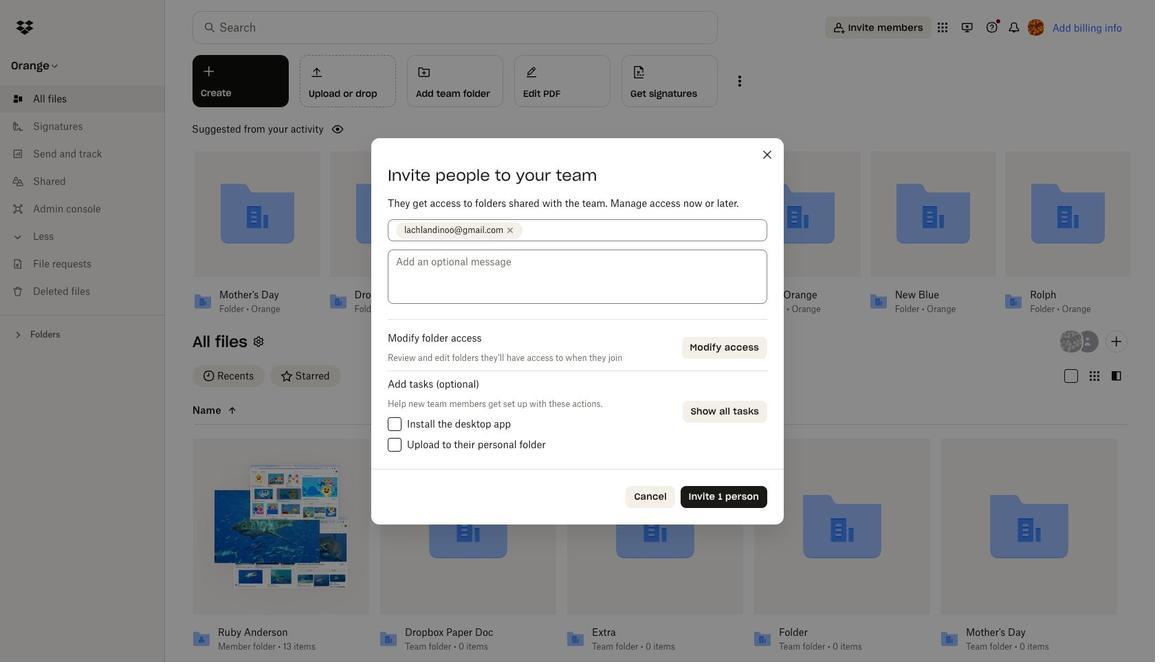 Task type: vqa. For each thing, say whether or not it's contained in the screenshot.
the All
no



Task type: locate. For each thing, give the bounding box(es) containing it.
team shared folder, mother's day row
[[936, 439, 1117, 661]]

team member folder, ruby anderson row
[[188, 439, 369, 661]]

Add emails text field
[[525, 222, 759, 238]]

list
[[0, 77, 165, 315]]

dialog
[[371, 138, 784, 524]]

list item
[[0, 85, 165, 113]]

add team members image
[[1108, 333, 1125, 350]]



Task type: describe. For each thing, give the bounding box(es) containing it.
team shared folder, folder row
[[749, 439, 930, 661]]

Add an optional message text field
[[388, 249, 767, 304]]

team shared folder, extra row
[[562, 439, 743, 661]]

dropbox image
[[11, 14, 39, 41]]

lachlandinoo@gmail.com image
[[1075, 329, 1100, 354]]

ruby anderson image
[[1059, 329, 1084, 354]]

team shared folder, dropbox paper doc row
[[375, 439, 556, 661]]

less image
[[11, 230, 25, 244]]



